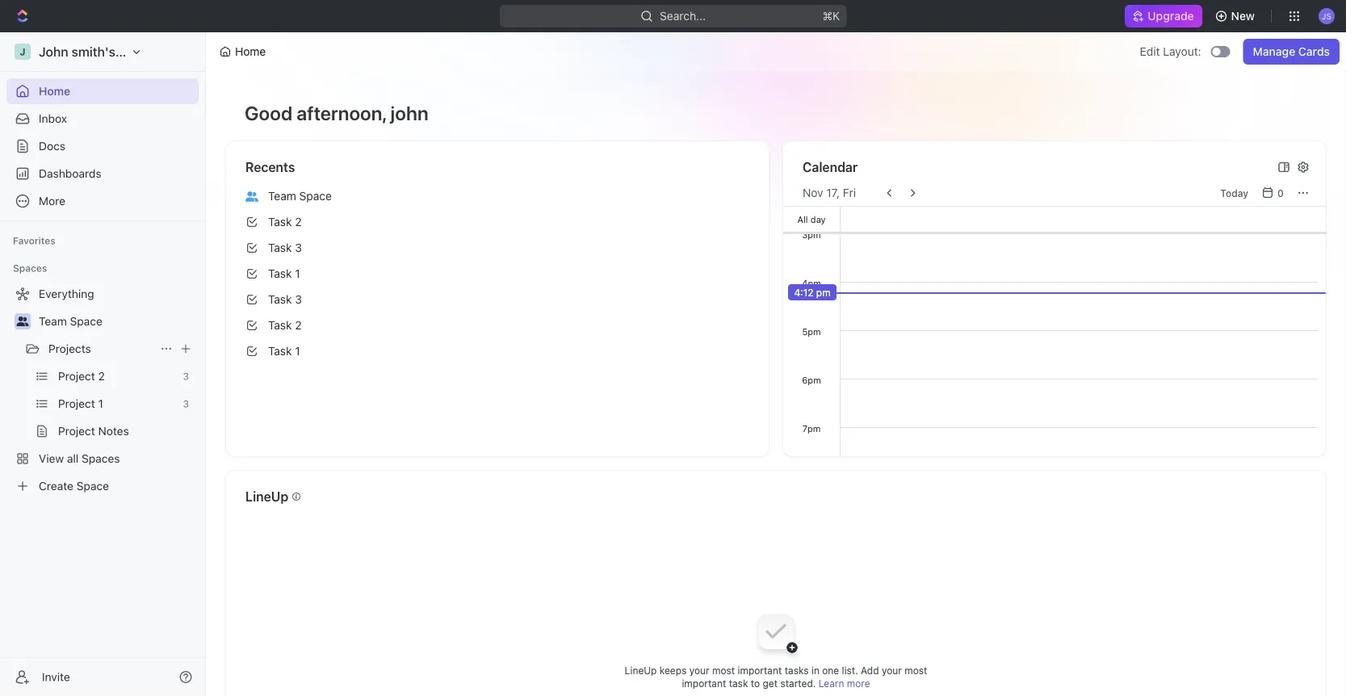 Task type: describe. For each thing, give the bounding box(es) containing it.
cards
[[1299, 45, 1331, 58]]

everything
[[39, 287, 94, 301]]

2 for task 2
[[295, 215, 302, 229]]

everything link
[[6, 281, 196, 307]]

list.
[[842, 665, 859, 676]]

home inside "link"
[[39, 84, 70, 98]]

team inside sidebar navigation
[[39, 315, 67, 328]]

add
[[861, 665, 880, 676]]

afternoon,
[[297, 102, 387, 124]]

view all spaces link
[[6, 446, 196, 472]]

manage cards button
[[1244, 39, 1340, 65]]

sidebar navigation
[[0, 32, 209, 697]]

lineup keeps your most important tasks in one list. add your most important task to get started.
[[625, 665, 928, 689]]

layout:
[[1164, 45, 1202, 58]]

3pm
[[803, 229, 821, 240]]

task 2 link
[[239, 209, 756, 235]]

project 1
[[58, 397, 103, 410]]

0
[[1278, 187, 1285, 199]]

dashboards
[[39, 167, 101, 180]]

john smith's workspace
[[39, 44, 186, 59]]

17,
[[827, 186, 840, 200]]

5pm
[[803, 326, 821, 337]]

john
[[39, 44, 68, 59]]

task 1 link
[[239, 261, 756, 287]]

2 vertical spatial space
[[77, 480, 109, 493]]

task 2
[[268, 215, 302, 229]]

fri
[[843, 186, 857, 200]]

2 for ‎task 2
[[295, 319, 302, 332]]

john
[[391, 102, 429, 124]]

good
[[245, 102, 293, 124]]

task for task 1 link
[[268, 267, 292, 280]]

get
[[763, 678, 778, 689]]

3 up ‎task 2
[[295, 293, 302, 306]]

‎task 1
[[268, 345, 300, 358]]

‎task 2 link
[[239, 313, 756, 339]]

1 task 3 link from the top
[[239, 235, 756, 261]]

all
[[798, 214, 809, 225]]

0 vertical spatial spaces
[[13, 263, 47, 274]]

projects link
[[48, 336, 154, 362]]

lineup for lineup keeps your most important tasks in one list. add your most important task to get started.
[[625, 665, 657, 676]]

2 task 3 from the top
[[268, 293, 302, 306]]

js
[[1323, 11, 1332, 20]]

recents
[[246, 160, 295, 175]]

all
[[67, 452, 79, 465]]

‎task 1 link
[[239, 339, 756, 364]]

project for project notes
[[58, 425, 95, 438]]

3 right the project 2 link
[[183, 371, 189, 382]]

upgrade
[[1148, 9, 1195, 23]]

‎task for ‎task 2
[[268, 319, 292, 332]]

js button
[[1315, 3, 1340, 29]]

docs
[[39, 139, 65, 153]]

learn more link
[[819, 678, 871, 689]]

project for project 2
[[58, 370, 95, 383]]

4:12
[[795, 287, 814, 298]]

task for first task 3 link from the top
[[268, 241, 292, 255]]

0 button
[[1259, 183, 1291, 203]]

pm
[[817, 287, 831, 298]]

task
[[729, 678, 749, 689]]

learn
[[819, 678, 845, 689]]

projects
[[48, 342, 91, 356]]

docs link
[[6, 133, 199, 159]]

1 horizontal spatial team space
[[268, 189, 332, 203]]

calendar
[[803, 160, 858, 175]]

1 for project 1
[[98, 397, 103, 410]]

view
[[39, 452, 64, 465]]

home link
[[6, 78, 199, 104]]

good afternoon, john
[[245, 102, 429, 124]]

new button
[[1209, 3, 1265, 29]]

day
[[811, 214, 826, 225]]

task 1
[[268, 267, 300, 280]]

new
[[1232, 9, 1256, 23]]

nov
[[803, 186, 824, 200]]

search...
[[660, 9, 706, 23]]

inbox
[[39, 112, 67, 125]]

create space
[[39, 480, 109, 493]]



Task type: locate. For each thing, give the bounding box(es) containing it.
create
[[39, 480, 73, 493]]

tree inside sidebar navigation
[[6, 281, 199, 499]]

0 horizontal spatial team
[[39, 315, 67, 328]]

1 horizontal spatial spaces
[[82, 452, 120, 465]]

to
[[751, 678, 760, 689]]

task 3 up ‎task 2
[[268, 293, 302, 306]]

2 your from the left
[[882, 665, 902, 676]]

home
[[235, 45, 266, 58], [39, 84, 70, 98]]

0 vertical spatial team space
[[268, 189, 332, 203]]

3 project from the top
[[58, 425, 95, 438]]

important
[[738, 665, 782, 676], [682, 678, 727, 689]]

most right add
[[905, 665, 928, 676]]

‎task 2
[[268, 319, 302, 332]]

spaces
[[13, 263, 47, 274], [82, 452, 120, 465]]

spaces up create space link
[[82, 452, 120, 465]]

inbox link
[[6, 106, 199, 132]]

2 for project 2
[[98, 370, 105, 383]]

team space inside sidebar navigation
[[39, 315, 103, 328]]

‎task up ‎task 1
[[268, 319, 292, 332]]

1 horizontal spatial team space link
[[239, 183, 756, 209]]

favorites button
[[6, 231, 62, 250]]

project 2 link
[[58, 364, 177, 389]]

2 inside task 2 "link"
[[295, 215, 302, 229]]

4pm
[[803, 278, 822, 288]]

2 vertical spatial 1
[[98, 397, 103, 410]]

1 inside sidebar navigation
[[98, 397, 103, 410]]

space up task 2
[[299, 189, 332, 203]]

1 ‎task from the top
[[268, 319, 292, 332]]

in
[[812, 665, 820, 676]]

1 down ‎task 2
[[295, 345, 300, 358]]

today
[[1221, 187, 1249, 199]]

nov 17, fri button
[[803, 186, 857, 200]]

1 vertical spatial home
[[39, 84, 70, 98]]

2 task from the top
[[268, 241, 292, 255]]

keeps
[[660, 665, 687, 676]]

1 your from the left
[[690, 665, 710, 676]]

favorites
[[13, 235, 56, 246]]

more button
[[6, 188, 199, 214]]

task for second task 3 link
[[268, 293, 292, 306]]

learn more
[[819, 678, 871, 689]]

most
[[713, 665, 735, 676], [905, 665, 928, 676]]

0 horizontal spatial lineup
[[246, 489, 289, 505]]

space
[[299, 189, 332, 203], [70, 315, 103, 328], [77, 480, 109, 493]]

1 horizontal spatial user group image
[[246, 191, 259, 202]]

2 inside ‎task 2 link
[[295, 319, 302, 332]]

edit
[[1141, 45, 1161, 58]]

team
[[268, 189, 296, 203], [39, 315, 67, 328]]

0 horizontal spatial team space link
[[39, 309, 196, 335]]

2 vertical spatial 2
[[98, 370, 105, 383]]

user group image inside sidebar navigation
[[17, 317, 29, 326]]

manage
[[1254, 45, 1296, 58]]

project notes link
[[58, 419, 196, 444]]

lineup inside lineup keeps your most important tasks in one list. add your most important task to get started.
[[625, 665, 657, 676]]

1 vertical spatial team space
[[39, 315, 103, 328]]

view all spaces
[[39, 452, 120, 465]]

today button
[[1215, 183, 1256, 203]]

j
[[20, 46, 26, 57]]

team up task 2
[[268, 189, 296, 203]]

0 vertical spatial task 3 link
[[239, 235, 756, 261]]

1 horizontal spatial important
[[738, 665, 782, 676]]

manage cards
[[1254, 45, 1331, 58]]

1 horizontal spatial team
[[268, 189, 296, 203]]

2 vertical spatial project
[[58, 425, 95, 438]]

team space up projects at the left of page
[[39, 315, 103, 328]]

1 horizontal spatial your
[[882, 665, 902, 676]]

2
[[295, 215, 302, 229], [295, 319, 302, 332], [98, 370, 105, 383]]

spaces down favorites button
[[13, 263, 47, 274]]

task inside "link"
[[268, 215, 292, 229]]

0 vertical spatial task 3
[[268, 241, 302, 255]]

workspace
[[119, 44, 186, 59]]

lineup
[[246, 489, 289, 505], [625, 665, 657, 676]]

0 vertical spatial project
[[58, 370, 95, 383]]

team space link up task 1 link
[[239, 183, 756, 209]]

1 vertical spatial 1
[[295, 345, 300, 358]]

4:12 pm
[[795, 287, 831, 298]]

0 vertical spatial important
[[738, 665, 782, 676]]

create space link
[[6, 473, 196, 499]]

2 project from the top
[[58, 397, 95, 410]]

2 task 3 link from the top
[[239, 287, 756, 313]]

0 vertical spatial 2
[[295, 215, 302, 229]]

0 vertical spatial team
[[268, 189, 296, 203]]

‎task
[[268, 319, 292, 332], [268, 345, 292, 358]]

project 2
[[58, 370, 105, 383]]

project up view all spaces
[[58, 425, 95, 438]]

upgrade link
[[1126, 5, 1203, 27]]

⌘k
[[823, 9, 840, 23]]

1 for ‎task 1
[[295, 345, 300, 358]]

tree containing everything
[[6, 281, 199, 499]]

1 vertical spatial ‎task
[[268, 345, 292, 358]]

1 vertical spatial team
[[39, 315, 67, 328]]

team space link
[[239, 183, 756, 209], [39, 309, 196, 335]]

project
[[58, 370, 95, 383], [58, 397, 95, 410], [58, 425, 95, 438]]

invite
[[42, 671, 70, 684]]

2 ‎task from the top
[[268, 345, 292, 358]]

‎task down ‎task 2
[[268, 345, 292, 358]]

0 vertical spatial 1
[[295, 267, 300, 280]]

more
[[847, 678, 871, 689]]

task 3 link up ‎task 2 link
[[239, 235, 756, 261]]

1 horizontal spatial lineup
[[625, 665, 657, 676]]

project notes
[[58, 425, 129, 438]]

team space up task 2
[[268, 189, 332, 203]]

0 vertical spatial team space link
[[239, 183, 756, 209]]

0 horizontal spatial important
[[682, 678, 727, 689]]

nov 17, fri
[[803, 186, 857, 200]]

smith's
[[72, 44, 116, 59]]

7pm
[[803, 423, 821, 434]]

0 vertical spatial home
[[235, 45, 266, 58]]

tasks
[[785, 665, 809, 676]]

3 down task 2
[[295, 241, 302, 255]]

more
[[39, 194, 65, 208]]

0 horizontal spatial team space
[[39, 315, 103, 328]]

1 vertical spatial lineup
[[625, 665, 657, 676]]

important down keeps
[[682, 678, 727, 689]]

2 up ‎task 1
[[295, 319, 302, 332]]

0 horizontal spatial user group image
[[17, 317, 29, 326]]

john smith's workspace, , element
[[15, 44, 31, 60]]

home up inbox
[[39, 84, 70, 98]]

tree
[[6, 281, 199, 499]]

0 vertical spatial user group image
[[246, 191, 259, 202]]

1 vertical spatial task 3 link
[[239, 287, 756, 313]]

1 task from the top
[[268, 215, 292, 229]]

0 horizontal spatial most
[[713, 665, 735, 676]]

team down everything
[[39, 315, 67, 328]]

project down project 2
[[58, 397, 95, 410]]

1 down task 2
[[295, 267, 300, 280]]

1 horizontal spatial home
[[235, 45, 266, 58]]

team space link down everything link
[[39, 309, 196, 335]]

most up task
[[713, 665, 735, 676]]

lineup for lineup
[[246, 489, 289, 505]]

task 3 link up ‎task 1 link
[[239, 287, 756, 313]]

1 most from the left
[[713, 665, 735, 676]]

all day
[[798, 214, 826, 225]]

task for task 2 "link"
[[268, 215, 292, 229]]

1 vertical spatial user group image
[[17, 317, 29, 326]]

1 vertical spatial important
[[682, 678, 727, 689]]

3 task from the top
[[268, 267, 292, 280]]

0 horizontal spatial spaces
[[13, 263, 47, 274]]

1 vertical spatial team space link
[[39, 309, 196, 335]]

important up to
[[738, 665, 782, 676]]

project for project 1
[[58, 397, 95, 410]]

1 for task 1
[[295, 267, 300, 280]]

project 1 link
[[58, 391, 177, 417]]

6pm
[[803, 375, 822, 385]]

dashboards link
[[6, 161, 199, 187]]

1 vertical spatial project
[[58, 397, 95, 410]]

3 up project notes link
[[183, 398, 189, 410]]

edit layout:
[[1141, 45, 1202, 58]]

task 3
[[268, 241, 302, 255], [268, 293, 302, 306]]

task 3 link
[[239, 235, 756, 261], [239, 287, 756, 313]]

1 horizontal spatial most
[[905, 665, 928, 676]]

1 vertical spatial spaces
[[82, 452, 120, 465]]

user group image
[[246, 191, 259, 202], [17, 317, 29, 326]]

2 most from the left
[[905, 665, 928, 676]]

0 vertical spatial lineup
[[246, 489, 289, 505]]

your right add
[[882, 665, 902, 676]]

notes
[[98, 425, 129, 438]]

1 project from the top
[[58, 370, 95, 383]]

home up good
[[235, 45, 266, 58]]

0 vertical spatial ‎task
[[268, 319, 292, 332]]

task
[[268, 215, 292, 229], [268, 241, 292, 255], [268, 267, 292, 280], [268, 293, 292, 306]]

1 task 3 from the top
[[268, 241, 302, 255]]

space down everything link
[[70, 315, 103, 328]]

1 vertical spatial space
[[70, 315, 103, 328]]

0 horizontal spatial home
[[39, 84, 70, 98]]

0 vertical spatial space
[[299, 189, 332, 203]]

2 inside the project 2 link
[[98, 370, 105, 383]]

your right keeps
[[690, 665, 710, 676]]

1 vertical spatial task 3
[[268, 293, 302, 306]]

2 down projects link
[[98, 370, 105, 383]]

your
[[690, 665, 710, 676], [882, 665, 902, 676]]

task 3 down task 2
[[268, 241, 302, 255]]

‎task for ‎task 1
[[268, 345, 292, 358]]

one
[[823, 665, 840, 676]]

4 task from the top
[[268, 293, 292, 306]]

project up project 1
[[58, 370, 95, 383]]

started.
[[781, 678, 816, 689]]

1 vertical spatial 2
[[295, 319, 302, 332]]

space down view all spaces link
[[77, 480, 109, 493]]

1 up 'project notes'
[[98, 397, 103, 410]]

2 up "task 1"
[[295, 215, 302, 229]]

0 horizontal spatial your
[[690, 665, 710, 676]]



Task type: vqa. For each thing, say whether or not it's contained in the screenshot.
Status dropdown button
no



